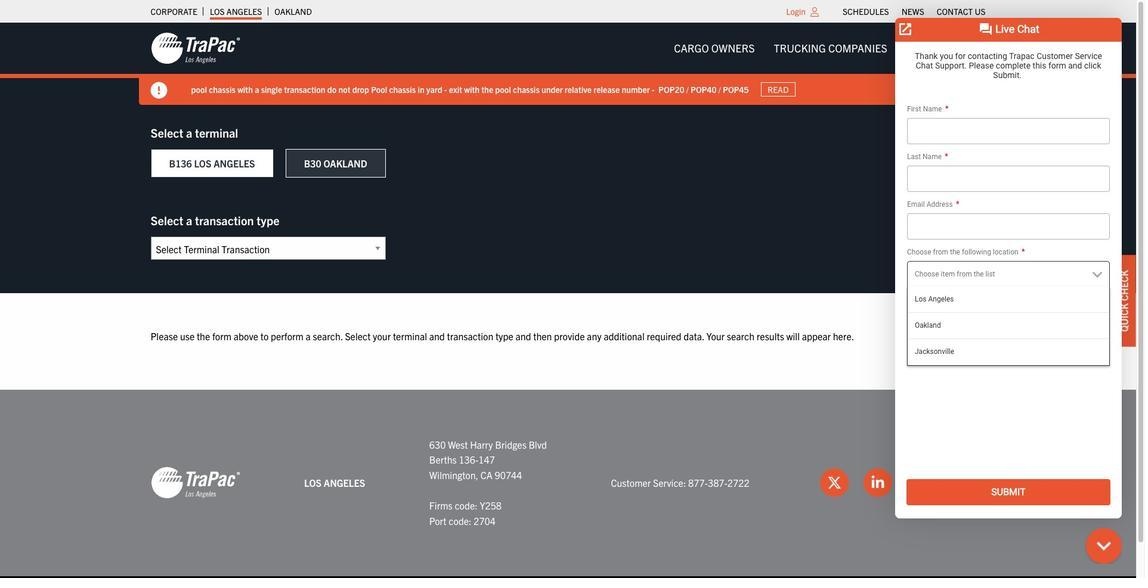 Task type: vqa. For each thing, say whether or not it's contained in the screenshot.
OAK for 10/09/2023
no



Task type: locate. For each thing, give the bounding box(es) containing it.
b30
[[304, 158, 321, 169]]

0 horizontal spatial pool
[[191, 84, 207, 95]]

-
[[444, 84, 447, 95], [652, 84, 655, 95]]

single
[[261, 84, 282, 95]]

any
[[587, 331, 602, 342]]

1 vertical spatial code:
[[449, 515, 472, 527]]

0 horizontal spatial the
[[197, 331, 210, 342]]

a left single
[[255, 84, 259, 95]]

corporate
[[151, 6, 197, 17]]

0 horizontal spatial chassis
[[209, 84, 236, 95]]

1 vertical spatial select
[[151, 213, 183, 228]]

code: right port
[[449, 515, 472, 527]]

schedules link
[[843, 3, 889, 20]]

0 vertical spatial los angeles
[[210, 6, 262, 17]]

0 vertical spatial select
[[151, 125, 183, 140]]

0 vertical spatial oakland
[[275, 6, 312, 17]]

1 horizontal spatial oakland
[[324, 158, 367, 169]]

1 vertical spatial menu bar
[[665, 36, 995, 60]]

pool
[[191, 84, 207, 95], [495, 84, 511, 95]]

1 vertical spatial oakland
[[324, 158, 367, 169]]

the
[[482, 84, 494, 95], [197, 331, 210, 342]]

and
[[429, 331, 445, 342], [516, 331, 531, 342]]

- left exit
[[444, 84, 447, 95]]

2 - from the left
[[652, 84, 655, 95]]

/ left pop40
[[687, 84, 689, 95]]

select left your
[[345, 331, 371, 342]]

type
[[257, 213, 280, 228], [496, 331, 514, 342]]

3 chassis from the left
[[513, 84, 540, 95]]

1 vertical spatial solid image
[[967, 135, 977, 145]]

with
[[238, 84, 253, 95], [464, 84, 480, 95]]

/
[[687, 84, 689, 95], [719, 84, 721, 95]]

b136
[[169, 158, 192, 169]]

1 vertical spatial los angeles
[[304, 477, 365, 489]]

1 pool from the left
[[191, 84, 207, 95]]

your
[[707, 331, 725, 342]]

0 horizontal spatial transaction
[[195, 213, 254, 228]]

a inside 'banner'
[[255, 84, 259, 95]]

0 horizontal spatial oakland
[[275, 6, 312, 17]]

1 / from the left
[[687, 84, 689, 95]]

1 horizontal spatial check
[[1119, 270, 1131, 301]]

wilmington,
[[429, 469, 479, 481]]

cargo owners link
[[665, 36, 765, 60]]

/ left pop45
[[719, 84, 721, 95]]

2704
[[474, 515, 496, 527]]

a left search.
[[306, 331, 311, 342]]

0 vertical spatial transaction
[[284, 84, 325, 95]]

1 vertical spatial the
[[197, 331, 210, 342]]

the right use
[[197, 331, 210, 342]]

pool
[[371, 84, 387, 95]]

2 and from the left
[[516, 331, 531, 342]]

1 horizontal spatial transaction
[[284, 84, 325, 95]]

1 horizontal spatial /
[[719, 84, 721, 95]]

los angeles image
[[151, 32, 240, 65], [151, 467, 240, 500]]

0 horizontal spatial and
[[429, 331, 445, 342]]

0 vertical spatial type
[[257, 213, 280, 228]]

a
[[255, 84, 259, 95], [186, 125, 192, 140], [186, 213, 192, 228], [306, 331, 311, 342]]

0 vertical spatial the
[[482, 84, 494, 95]]

1 and from the left
[[429, 331, 445, 342]]

oakland
[[275, 6, 312, 17], [324, 158, 367, 169]]

2 pool from the left
[[495, 84, 511, 95]]

please
[[151, 331, 178, 342]]

menu bar up shipping
[[837, 3, 992, 20]]

chassis
[[209, 84, 236, 95], [389, 84, 416, 95], [513, 84, 540, 95]]

1 horizontal spatial with
[[464, 84, 480, 95]]

the right exit
[[482, 84, 494, 95]]

with left single
[[238, 84, 253, 95]]

1 horizontal spatial -
[[652, 84, 655, 95]]

chassis left single
[[209, 84, 236, 95]]

menu bar
[[837, 3, 992, 20], [665, 36, 995, 60]]

transaction
[[284, 84, 325, 95], [195, 213, 254, 228], [447, 331, 494, 342]]

solid image
[[151, 82, 167, 99], [967, 135, 977, 145]]

1 horizontal spatial and
[[516, 331, 531, 342]]

banner
[[0, 23, 1146, 105]]

2 vertical spatial transaction
[[447, 331, 494, 342]]

- right number
[[652, 84, 655, 95]]

us
[[975, 6, 986, 17]]

0 horizontal spatial check
[[934, 134, 967, 146]]

0 vertical spatial check
[[934, 134, 967, 146]]

1 horizontal spatial type
[[496, 331, 514, 342]]

terminal
[[195, 125, 238, 140], [393, 331, 427, 342]]

1 los angeles image from the top
[[151, 32, 240, 65]]

angeles
[[227, 6, 262, 17], [214, 158, 255, 169], [324, 477, 365, 489]]

0 vertical spatial los angeles image
[[151, 32, 240, 65]]

oakland right b30
[[324, 158, 367, 169]]

chassis left in
[[389, 84, 416, 95]]

1 horizontal spatial solid image
[[967, 135, 977, 145]]

footer
[[0, 390, 1137, 579]]

1 horizontal spatial terminal
[[393, 331, 427, 342]]

1 horizontal spatial los angeles
[[304, 477, 365, 489]]

1 horizontal spatial the
[[482, 84, 494, 95]]

with right exit
[[464, 84, 480, 95]]

0 horizontal spatial /
[[687, 84, 689, 95]]

select down b136
[[151, 213, 183, 228]]

required
[[647, 331, 682, 342]]

select for select a terminal
[[151, 125, 183, 140]]

1 vertical spatial los angeles image
[[151, 467, 240, 500]]

code:
[[455, 500, 478, 512], [449, 515, 472, 527]]

do
[[327, 84, 337, 95]]

2 horizontal spatial chassis
[[513, 84, 540, 95]]

terminal right your
[[393, 331, 427, 342]]

1 vertical spatial terminal
[[393, 331, 427, 342]]

0 horizontal spatial solid image
[[151, 82, 167, 99]]

provide
[[554, 331, 585, 342]]

select up b136
[[151, 125, 183, 140]]

select for select a transaction type
[[151, 213, 183, 228]]

firms code:  y258 port code:  2704
[[429, 500, 502, 527]]

136-
[[459, 454, 479, 466]]

1 vertical spatial transaction
[[195, 213, 254, 228]]

2 vertical spatial select
[[345, 331, 371, 342]]

b136 los angeles
[[169, 158, 255, 169]]

y258
[[480, 500, 502, 512]]

2 vertical spatial angeles
[[324, 477, 365, 489]]

1 horizontal spatial chassis
[[389, 84, 416, 95]]

a up b136
[[186, 125, 192, 140]]

oakland right los angeles link
[[275, 6, 312, 17]]

menu bar down light image
[[665, 36, 995, 60]]

quick check link
[[1113, 255, 1137, 347]]

use
[[180, 331, 195, 342]]

contact
[[937, 6, 973, 17]]

code: up 2704
[[455, 500, 478, 512]]

0 horizontal spatial los angeles
[[210, 6, 262, 17]]

1 vertical spatial angeles
[[214, 158, 255, 169]]

los angeles link
[[210, 3, 262, 20]]

transaction inside 'banner'
[[284, 84, 325, 95]]

under
[[542, 84, 563, 95]]

0 horizontal spatial terminal
[[195, 125, 238, 140]]

pool right exit
[[495, 84, 511, 95]]

and left then at the left bottom of the page
[[516, 331, 531, 342]]

1 vertical spatial check
[[1119, 270, 1131, 301]]

2722
[[728, 477, 750, 489]]

1 vertical spatial type
[[496, 331, 514, 342]]

terminal up b136 los angeles
[[195, 125, 238, 140]]

here.
[[833, 331, 854, 342]]

2 chassis from the left
[[389, 84, 416, 95]]

chassis left under at the left of page
[[513, 84, 540, 95]]

will
[[787, 331, 800, 342]]

1 horizontal spatial pool
[[495, 84, 511, 95]]

los
[[210, 6, 225, 17], [194, 158, 212, 169], [304, 477, 322, 489]]

quick check
[[1119, 270, 1131, 332]]

2 horizontal spatial transaction
[[447, 331, 494, 342]]

banner containing cargo owners
[[0, 23, 1146, 105]]

0 horizontal spatial with
[[238, 84, 253, 95]]

berths
[[429, 454, 457, 466]]

and right your
[[429, 331, 445, 342]]

0 vertical spatial menu bar
[[837, 3, 992, 20]]

147
[[479, 454, 495, 466]]

pool up 'select a terminal'
[[191, 84, 207, 95]]

0 horizontal spatial -
[[444, 84, 447, 95]]

trucking companies link
[[765, 36, 897, 60]]

los angeles
[[210, 6, 262, 17], [304, 477, 365, 489]]

ca
[[481, 469, 493, 481]]



Task type: describe. For each thing, give the bounding box(es) containing it.
shipping lines
[[907, 41, 986, 55]]

release
[[594, 84, 620, 95]]

pop20
[[659, 84, 685, 95]]

menu bar containing cargo owners
[[665, 36, 995, 60]]

los angeles image inside 'banner'
[[151, 32, 240, 65]]

news
[[902, 6, 925, 17]]

footer containing 630 west harry bridges blvd
[[0, 390, 1137, 579]]

bridges
[[495, 439, 527, 451]]

number
[[622, 84, 650, 95]]

solid image inside check button
[[967, 135, 977, 145]]

a down b136
[[186, 213, 192, 228]]

login link
[[787, 6, 806, 17]]

shipping lines link
[[897, 36, 995, 60]]

schedules
[[843, 6, 889, 17]]

to
[[261, 331, 269, 342]]

0 vertical spatial los
[[210, 6, 225, 17]]

b30 oakland
[[304, 158, 367, 169]]

check inside button
[[934, 134, 967, 146]]

then
[[534, 331, 552, 342]]

630 west harry bridges blvd berths 136-147 wilmington, ca 90744
[[429, 439, 547, 481]]

news link
[[902, 3, 925, 20]]

results
[[757, 331, 785, 342]]

0 vertical spatial terminal
[[195, 125, 238, 140]]

contact us
[[937, 6, 986, 17]]

above
[[234, 331, 258, 342]]

in
[[418, 84, 425, 95]]

oakland link
[[275, 3, 312, 20]]

your
[[373, 331, 391, 342]]

877-
[[689, 477, 708, 489]]

owners
[[712, 41, 755, 55]]

quick
[[1119, 304, 1131, 332]]

drop
[[352, 84, 369, 95]]

customer
[[611, 477, 651, 489]]

customer service: 877-387-2722
[[611, 477, 750, 489]]

not
[[339, 84, 351, 95]]

select a terminal
[[151, 125, 238, 140]]

menu bar containing schedules
[[837, 3, 992, 20]]

the inside 'banner'
[[482, 84, 494, 95]]

2 / from the left
[[719, 84, 721, 95]]

shipping
[[907, 41, 955, 55]]

0 vertical spatial solid image
[[151, 82, 167, 99]]

pop45
[[723, 84, 749, 95]]

light image
[[811, 7, 819, 17]]

form
[[212, 331, 232, 342]]

0 horizontal spatial type
[[257, 213, 280, 228]]

relative
[[565, 84, 592, 95]]

select a transaction type
[[151, 213, 280, 228]]

blvd
[[529, 439, 547, 451]]

2 with from the left
[[464, 84, 480, 95]]

search.
[[313, 331, 343, 342]]

630
[[429, 439, 446, 451]]

1 vertical spatial los
[[194, 158, 212, 169]]

387-
[[708, 477, 728, 489]]

search
[[727, 331, 755, 342]]

cargo
[[674, 41, 709, 55]]

lines
[[957, 41, 986, 55]]

companies
[[829, 41, 888, 55]]

data.
[[684, 331, 705, 342]]

additional
[[604, 331, 645, 342]]

90744
[[495, 469, 522, 481]]

firms
[[429, 500, 453, 512]]

1 chassis from the left
[[209, 84, 236, 95]]

read link
[[761, 82, 796, 97]]

port
[[429, 515, 447, 527]]

west
[[448, 439, 468, 451]]

1 with from the left
[[238, 84, 253, 95]]

contact us link
[[937, 3, 986, 20]]

0 vertical spatial angeles
[[227, 6, 262, 17]]

1 - from the left
[[444, 84, 447, 95]]

read
[[768, 84, 789, 95]]

corporate link
[[151, 3, 197, 20]]

login
[[787, 6, 806, 17]]

trucking companies
[[774, 41, 888, 55]]

please use the form above to perform a search. select your terminal and transaction type and then provide any additional required data. your search results will appear here.
[[151, 331, 854, 342]]

exit
[[449, 84, 462, 95]]

harry
[[470, 439, 493, 451]]

yard
[[427, 84, 442, 95]]

cargo owners
[[674, 41, 755, 55]]

2 los angeles image from the top
[[151, 467, 240, 500]]

0 vertical spatial code:
[[455, 500, 478, 512]]

perform
[[271, 331, 304, 342]]

pop40
[[691, 84, 717, 95]]

trucking
[[774, 41, 826, 55]]

appear
[[802, 331, 831, 342]]

check button
[[925, 126, 986, 154]]

service:
[[653, 477, 686, 489]]

pool chassis with a single transaction  do not drop pool chassis in yard -  exit with the pool chassis under relative release number -  pop20 / pop40 / pop45
[[191, 84, 749, 95]]

2 vertical spatial los
[[304, 477, 322, 489]]



